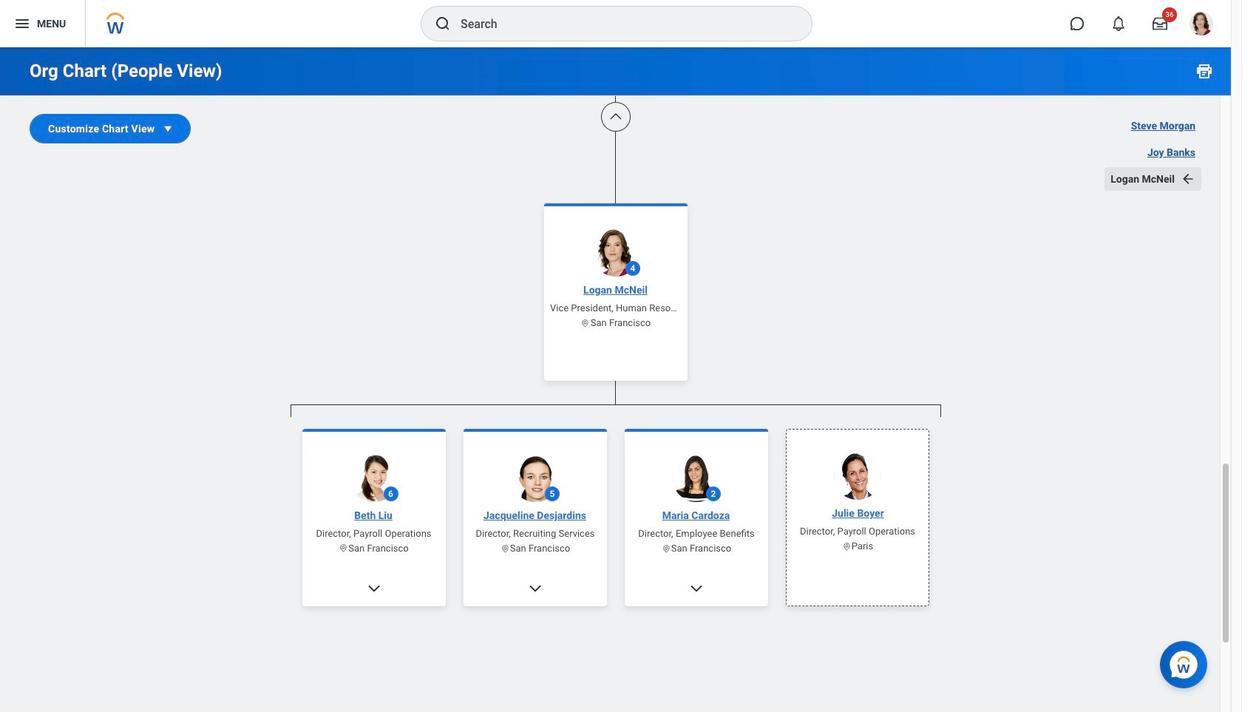 Task type: describe. For each thing, give the bounding box(es) containing it.
arrow left image
[[1181, 172, 1196, 186]]

profile logan mcneil image
[[1190, 12, 1214, 39]]

chevron down image for the leftmost location image
[[366, 581, 381, 596]]

notifications large image
[[1111, 16, 1126, 31]]

logan mcneil, logan mcneil, 4 direct reports element
[[290, 417, 941, 712]]

chevron down image
[[528, 581, 542, 596]]

print org chart image
[[1196, 62, 1214, 80]]

2 horizontal spatial location image
[[842, 541, 851, 551]]

Search Workday  search field
[[461, 7, 782, 40]]

caret down image
[[161, 121, 175, 136]]



Task type: locate. For each thing, give the bounding box(es) containing it.
0 horizontal spatial chevron down image
[[366, 581, 381, 596]]

1 horizontal spatial chevron down image
[[689, 581, 704, 596]]

1 horizontal spatial location image
[[500, 544, 510, 553]]

0 horizontal spatial location image
[[339, 544, 349, 553]]

1 horizontal spatial location image
[[661, 544, 671, 553]]

1 vertical spatial location image
[[661, 544, 671, 553]]

1 chevron down image from the left
[[366, 581, 381, 596]]

chevron up image
[[608, 109, 623, 124]]

chevron down image for the rightmost location icon
[[689, 581, 704, 596]]

location image
[[581, 318, 590, 328], [661, 544, 671, 553]]

2 chevron down image from the left
[[689, 581, 704, 596]]

location image
[[842, 541, 851, 551], [339, 544, 349, 553], [500, 544, 510, 553]]

main content
[[0, 0, 1231, 712]]

0 horizontal spatial location image
[[581, 318, 590, 328]]

0 vertical spatial location image
[[581, 318, 590, 328]]

justify image
[[13, 15, 31, 33]]

search image
[[434, 15, 452, 33]]

inbox large image
[[1153, 16, 1168, 31]]

chevron down image
[[366, 581, 381, 596], [689, 581, 704, 596]]



Task type: vqa. For each thing, say whether or not it's contained in the screenshot.
"Accounting Summary" Element
no



